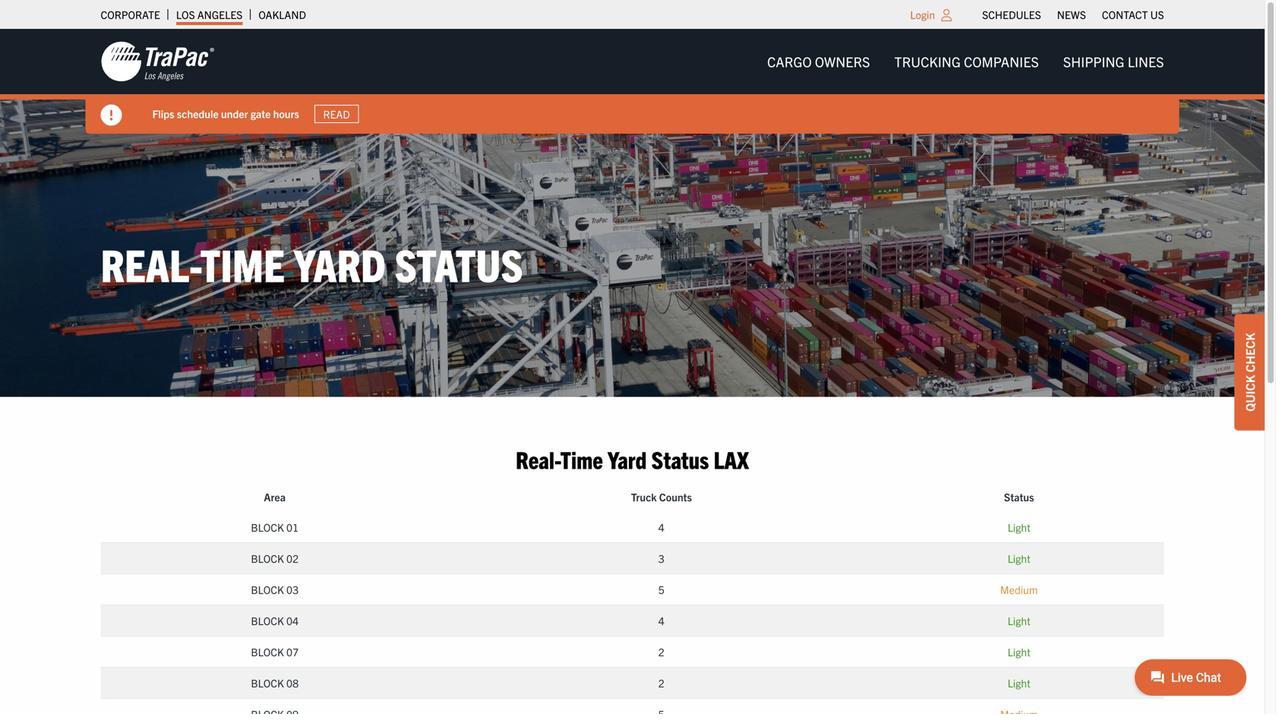 Task type: describe. For each thing, give the bounding box(es) containing it.
block 07
[[251, 645, 299, 659]]

under
[[221, 107, 248, 120]]

block for block 07
[[251, 645, 284, 659]]

block 08
[[251, 676, 299, 690]]

01
[[286, 520, 299, 534]]

los angeles link
[[176, 4, 243, 25]]

yard for real-time yard status lax
[[608, 444, 647, 474]]

status for real-time yard status
[[395, 236, 523, 291]]

cargo owners link
[[755, 46, 882, 77]]

light for block 02
[[1008, 552, 1031, 565]]

real-time yard status
[[101, 236, 523, 291]]

cargo owners
[[767, 53, 870, 70]]

block for block 02
[[251, 552, 284, 565]]

counts
[[659, 490, 692, 504]]

block for block 03
[[251, 583, 284, 596]]

login link
[[910, 8, 935, 21]]

light image
[[941, 9, 952, 21]]

07
[[286, 645, 299, 659]]

real-time yard status lax
[[516, 444, 749, 474]]

02
[[286, 552, 299, 565]]

los angeles image
[[101, 40, 215, 83]]

cargo
[[767, 53, 812, 70]]

menu bar inside banner
[[755, 46, 1176, 77]]

hours
[[273, 107, 299, 120]]

block for block 04
[[251, 614, 284, 628]]

light for block 07
[[1008, 645, 1031, 659]]

los angeles
[[176, 8, 243, 21]]

lines
[[1128, 53, 1164, 70]]

light for block 01
[[1008, 520, 1031, 534]]

block for block 01
[[251, 520, 284, 534]]

4 for block 04
[[659, 614, 665, 628]]

08
[[286, 676, 299, 690]]

banner containing cargo owners
[[0, 29, 1276, 134]]

light for block 08
[[1008, 676, 1031, 690]]

login
[[910, 8, 935, 21]]

2 vertical spatial status
[[1004, 490, 1034, 504]]

lax
[[714, 444, 749, 474]]

04
[[286, 614, 299, 628]]

2 for block 08
[[659, 676, 665, 690]]

block 03
[[251, 583, 299, 596]]

schedule
[[177, 107, 219, 120]]

flips schedule under gate hours
[[152, 107, 299, 120]]

block 04
[[251, 614, 299, 628]]

2 for block 07
[[659, 645, 665, 659]]

companies
[[964, 53, 1039, 70]]

shipping
[[1063, 53, 1125, 70]]

4 for block 01
[[659, 520, 665, 534]]

status for real-time yard status lax
[[652, 444, 709, 474]]

angeles
[[197, 8, 243, 21]]

03
[[286, 583, 299, 596]]

news
[[1057, 8, 1086, 21]]

los
[[176, 8, 195, 21]]

schedules link
[[982, 4, 1041, 25]]



Task type: vqa. For each thing, say whether or not it's contained in the screenshot.
going
no



Task type: locate. For each thing, give the bounding box(es) containing it.
5 light from the top
[[1008, 676, 1031, 690]]

check
[[1242, 333, 1257, 372]]

shipping lines link
[[1051, 46, 1176, 77]]

3
[[659, 552, 665, 565]]

block left 08
[[251, 676, 284, 690]]

menu bar containing schedules
[[974, 4, 1172, 25]]

1 block from the top
[[251, 520, 284, 534]]

block left 03
[[251, 583, 284, 596]]

0 vertical spatial 2
[[659, 645, 665, 659]]

menu bar containing cargo owners
[[755, 46, 1176, 77]]

0 vertical spatial status
[[395, 236, 523, 291]]

1 light from the top
[[1008, 520, 1031, 534]]

contact us
[[1102, 8, 1164, 21]]

schedules
[[982, 8, 1041, 21]]

1 vertical spatial real-
[[516, 444, 561, 474]]

corporate
[[101, 8, 160, 21]]

real- for real-time yard status lax
[[516, 444, 561, 474]]

shipping lines
[[1063, 53, 1164, 70]]

1 horizontal spatial status
[[652, 444, 709, 474]]

1 horizontal spatial time
[[561, 444, 603, 474]]

2 4 from the top
[[659, 614, 665, 628]]

4
[[659, 520, 665, 534], [659, 614, 665, 628]]

yard for real-time yard status
[[294, 236, 386, 291]]

menu bar down "light" image
[[755, 46, 1176, 77]]

1 vertical spatial time
[[561, 444, 603, 474]]

0 horizontal spatial yard
[[294, 236, 386, 291]]

flips
[[152, 107, 174, 120]]

2 2 from the top
[[659, 676, 665, 690]]

3 light from the top
[[1008, 614, 1031, 628]]

2 horizontal spatial status
[[1004, 490, 1034, 504]]

time
[[200, 236, 285, 291], [561, 444, 603, 474]]

medium
[[1000, 583, 1038, 596]]

solid image
[[101, 104, 122, 126]]

4 down 5
[[659, 614, 665, 628]]

4 block from the top
[[251, 614, 284, 628]]

6 block from the top
[[251, 676, 284, 690]]

area
[[264, 490, 286, 504]]

1 vertical spatial yard
[[608, 444, 647, 474]]

status
[[395, 236, 523, 291], [652, 444, 709, 474], [1004, 490, 1034, 504]]

0 vertical spatial real-
[[101, 236, 200, 291]]

1 vertical spatial status
[[652, 444, 709, 474]]

1 2 from the top
[[659, 645, 665, 659]]

block left 02
[[251, 552, 284, 565]]

contact
[[1102, 8, 1148, 21]]

quick check link
[[1235, 314, 1265, 431]]

gate
[[251, 107, 271, 120]]

real-
[[101, 236, 200, 291], [516, 444, 561, 474]]

read link
[[314, 105, 359, 123]]

2 light from the top
[[1008, 552, 1031, 565]]

trucking companies link
[[882, 46, 1051, 77]]

block left 04
[[251, 614, 284, 628]]

block left 01
[[251, 520, 284, 534]]

2
[[659, 645, 665, 659], [659, 676, 665, 690]]

block 01
[[251, 520, 299, 534]]

0 horizontal spatial real-
[[101, 236, 200, 291]]

news link
[[1057, 4, 1086, 25]]

truck counts
[[631, 490, 692, 504]]

time for real-time yard status lax
[[561, 444, 603, 474]]

0 vertical spatial menu bar
[[974, 4, 1172, 25]]

1 4 from the top
[[659, 520, 665, 534]]

menu bar
[[974, 4, 1172, 25], [755, 46, 1176, 77]]

0 horizontal spatial status
[[395, 236, 523, 291]]

1 horizontal spatial yard
[[608, 444, 647, 474]]

block for block 08
[[251, 676, 284, 690]]

contact us link
[[1102, 4, 1164, 25]]

time for real-time yard status
[[200, 236, 285, 291]]

1 horizontal spatial real-
[[516, 444, 561, 474]]

3 block from the top
[[251, 583, 284, 596]]

light for block 04
[[1008, 614, 1031, 628]]

owners
[[815, 53, 870, 70]]

banner
[[0, 29, 1276, 134]]

oakland
[[259, 8, 306, 21]]

us
[[1151, 8, 1164, 21]]

oakland link
[[259, 4, 306, 25]]

5 block from the top
[[251, 645, 284, 659]]

4 down truck counts
[[659, 520, 665, 534]]

0 horizontal spatial time
[[200, 236, 285, 291]]

trucking
[[895, 53, 961, 70]]

corporate link
[[101, 4, 160, 25]]

quick check
[[1242, 333, 1257, 412]]

0 vertical spatial time
[[200, 236, 285, 291]]

5
[[659, 583, 665, 596]]

1 vertical spatial menu bar
[[755, 46, 1176, 77]]

truck
[[631, 490, 657, 504]]

2 block from the top
[[251, 552, 284, 565]]

menu bar up shipping
[[974, 4, 1172, 25]]

0 vertical spatial 4
[[659, 520, 665, 534]]

real- for real-time yard status
[[101, 236, 200, 291]]

light
[[1008, 520, 1031, 534], [1008, 552, 1031, 565], [1008, 614, 1031, 628], [1008, 645, 1031, 659], [1008, 676, 1031, 690]]

block 02
[[251, 552, 299, 565]]

read
[[323, 107, 350, 121]]

0 vertical spatial yard
[[294, 236, 386, 291]]

trucking companies
[[895, 53, 1039, 70]]

block left 07
[[251, 645, 284, 659]]

block
[[251, 520, 284, 534], [251, 552, 284, 565], [251, 583, 284, 596], [251, 614, 284, 628], [251, 645, 284, 659], [251, 676, 284, 690]]

1 vertical spatial 2
[[659, 676, 665, 690]]

1 vertical spatial 4
[[659, 614, 665, 628]]

quick
[[1242, 375, 1257, 412]]

yard
[[294, 236, 386, 291], [608, 444, 647, 474]]

4 light from the top
[[1008, 645, 1031, 659]]



